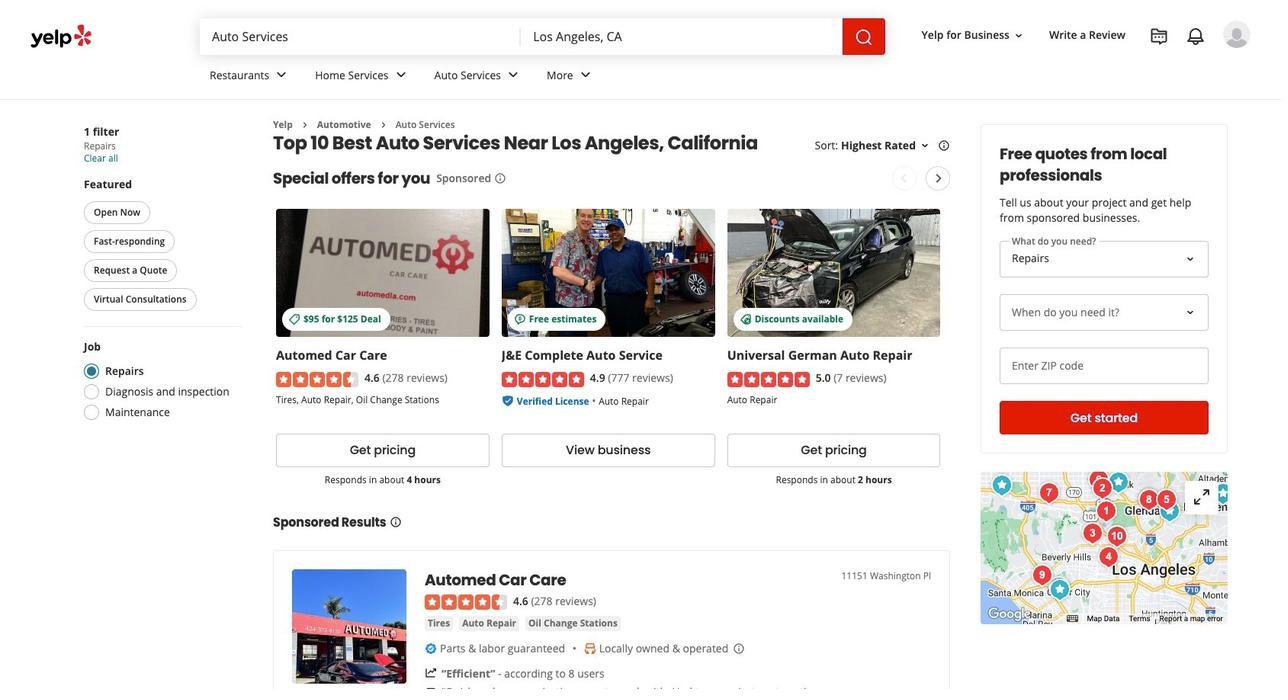 Task type: locate. For each thing, give the bounding box(es) containing it.
option group
[[79, 339, 243, 425]]

16 chevron right v2 image
[[299, 119, 311, 131], [377, 119, 390, 131]]

16 parts labor guarantee v2 image
[[425, 643, 437, 655]]

24 chevron down v2 image
[[272, 66, 291, 84], [392, 66, 410, 84], [504, 66, 523, 84], [576, 66, 595, 84]]

0 horizontal spatial 4.6 star rating image
[[276, 372, 358, 387]]

address, neighborhood, city, state or zip search field
[[521, 18, 843, 55]]

info icon image
[[733, 643, 745, 655], [733, 643, 745, 655]]

16 locally owned v2 image
[[584, 643, 596, 655]]

1 vertical spatial 4.6 star rating image
[[425, 595, 507, 610]]

automed car care image
[[292, 570, 407, 684]]

  text field
[[1000, 348, 1209, 384]]

4.6 star rating image down 16 deal v2 image
[[276, 372, 358, 387]]

0 horizontal spatial 16 chevron down v2 image
[[919, 140, 931, 152]]

3 24 chevron down v2 image from the left
[[504, 66, 523, 84]]

0 horizontal spatial 16 chevron right v2 image
[[299, 119, 311, 131]]

1 24 chevron down v2 image from the left
[[272, 66, 291, 84]]

1 horizontal spatial 16 chevron down v2 image
[[1013, 29, 1025, 42]]

None search field
[[200, 18, 885, 55]]

4.6 star rating image up 16 parts labor guarantee v2 image
[[425, 595, 507, 610]]

next image
[[930, 170, 948, 188]]

None field
[[200, 18, 521, 55], [521, 18, 843, 55]]

0 vertical spatial 16 chevron down v2 image
[[1013, 29, 1025, 42]]

previous image
[[895, 170, 913, 188]]

2 none field from the left
[[521, 18, 843, 55]]

notifications image
[[1187, 27, 1205, 46]]

1 horizontal spatial 16 chevron right v2 image
[[377, 119, 390, 131]]

1 horizontal spatial 16 info v2 image
[[938, 140, 950, 152]]

16 info v2 image
[[938, 140, 950, 152], [494, 173, 507, 185]]

group
[[81, 177, 243, 314]]

16 verified v2 image
[[502, 395, 514, 407]]

4.9 star rating image
[[502, 372, 584, 387]]

16 deal v2 image
[[288, 314, 301, 326]]

2 24 chevron down v2 image from the left
[[392, 66, 410, 84]]

16 chevron down v2 image
[[1013, 29, 1025, 42], [919, 140, 931, 152]]

1 none field from the left
[[200, 18, 521, 55]]

user actions element
[[910, 19, 1272, 113]]

projects image
[[1150, 27, 1169, 46]]

4.6 star rating image
[[276, 372, 358, 387], [425, 595, 507, 610]]

1 vertical spatial 16 info v2 image
[[494, 173, 507, 185]]

What do you need? field
[[1000, 241, 1209, 278]]



Task type: describe. For each thing, give the bounding box(es) containing it.
16 discount available v2 image
[[740, 314, 752, 326]]

search image
[[855, 28, 873, 46]]

5 star rating image
[[727, 372, 810, 387]]

none field things to do, nail salons, plumbers
[[200, 18, 521, 55]]

1 horizontal spatial 4.6 star rating image
[[425, 595, 507, 610]]

none field address, neighborhood, city, state or zip
[[521, 18, 843, 55]]

16 chevron down v2 image inside user actions element
[[1013, 29, 1025, 42]]

business categories element
[[198, 55, 1251, 99]]

16 free estimates v2 image
[[514, 314, 526, 326]]

16 info v2 image
[[389, 516, 402, 528]]

0 vertical spatial 4.6 star rating image
[[276, 372, 358, 387]]

1 vertical spatial 16 chevron down v2 image
[[919, 140, 931, 152]]

0 horizontal spatial 16 info v2 image
[[494, 173, 507, 185]]

generic n. image
[[1223, 21, 1251, 48]]

1 16 chevron right v2 image from the left
[[299, 119, 311, 131]]

0 vertical spatial 16 info v2 image
[[938, 140, 950, 152]]

4 24 chevron down v2 image from the left
[[576, 66, 595, 84]]

things to do, nail salons, plumbers search field
[[200, 18, 521, 55]]

16 speech v2 image
[[425, 687, 437, 690]]

2 16 chevron right v2 image from the left
[[377, 119, 390, 131]]

16 trending v2 image
[[425, 668, 437, 680]]



Task type: vqa. For each thing, say whether or not it's contained in the screenshot.
16 verified v2 icon
yes



